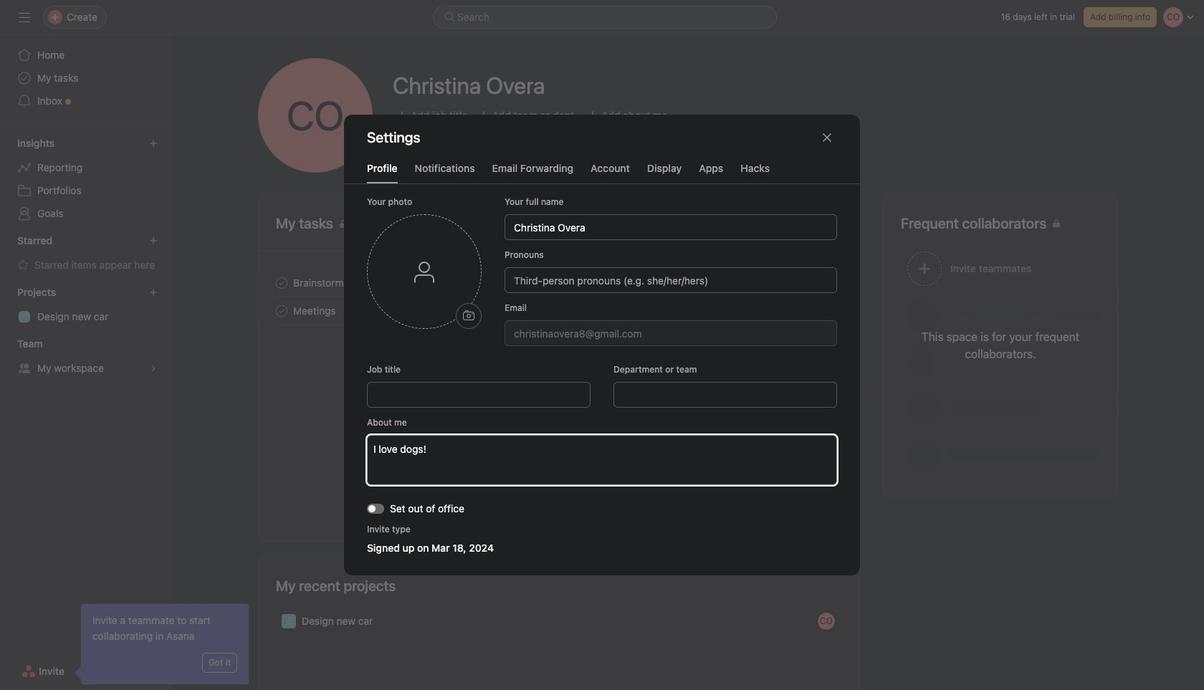 Task type: vqa. For each thing, say whether or not it's contained in the screenshot.
0 likes. Click to like this task comment Icon
no



Task type: locate. For each thing, give the bounding box(es) containing it.
dialog
[[344, 115, 860, 576]]

insights element
[[0, 130, 172, 228]]

1 horizontal spatial upload new photo image
[[463, 310, 475, 322]]

upload new photo image
[[258, 58, 373, 173], [463, 310, 475, 322]]

2 mark complete checkbox from the top
[[273, 302, 290, 319]]

list box
[[433, 6, 777, 29]]

2 list item from the top
[[259, 297, 860, 325]]

Third-person pronouns (e.g. she/her/hers) text field
[[505, 267, 837, 293]]

1 vertical spatial mark complete checkbox
[[273, 302, 290, 319]]

None text field
[[505, 214, 837, 240], [505, 320, 837, 346], [505, 214, 837, 240], [505, 320, 837, 346]]

None text field
[[367, 382, 591, 408], [614, 382, 837, 408], [367, 382, 591, 408], [614, 382, 837, 408]]

mark complete checkbox up mark complete icon
[[273, 274, 290, 291]]

1 mark complete checkbox from the top
[[273, 274, 290, 291]]

mark complete image
[[273, 274, 290, 291]]

switch
[[367, 504, 384, 514]]

0 vertical spatial upload new photo image
[[258, 58, 373, 173]]

tooltip
[[77, 604, 249, 685]]

global element
[[0, 35, 172, 121]]

mark complete checkbox down mark complete image
[[273, 302, 290, 319]]

0 vertical spatial mark complete checkbox
[[273, 274, 290, 291]]

Mark complete checkbox
[[273, 274, 290, 291], [273, 302, 290, 319]]

1 vertical spatial upload new photo image
[[463, 310, 475, 322]]

1 list item from the top
[[259, 269, 860, 297]]

0 horizontal spatial upload new photo image
[[258, 58, 373, 173]]

list item
[[259, 269, 860, 297], [259, 297, 860, 325], [259, 608, 860, 635]]

I usually work from 9am-5pm PST. Feel free to assign me a task with a due date anytime. Also, I love dogs! text field
[[367, 435, 837, 485]]



Task type: describe. For each thing, give the bounding box(es) containing it.
hide sidebar image
[[19, 11, 30, 23]]

projects element
[[0, 280, 172, 331]]

close this dialog image
[[822, 132, 833, 143]]

mark complete checkbox for 1st list item from the top of the page
[[273, 274, 290, 291]]

settings tab list
[[344, 161, 860, 184]]

mark complete checkbox for 2nd list item from the top
[[273, 302, 290, 319]]

teams element
[[0, 331, 172, 383]]

3 list item from the top
[[259, 608, 860, 635]]

starred element
[[0, 228, 172, 280]]

mark complete image
[[273, 302, 290, 319]]

list image
[[285, 617, 293, 626]]



